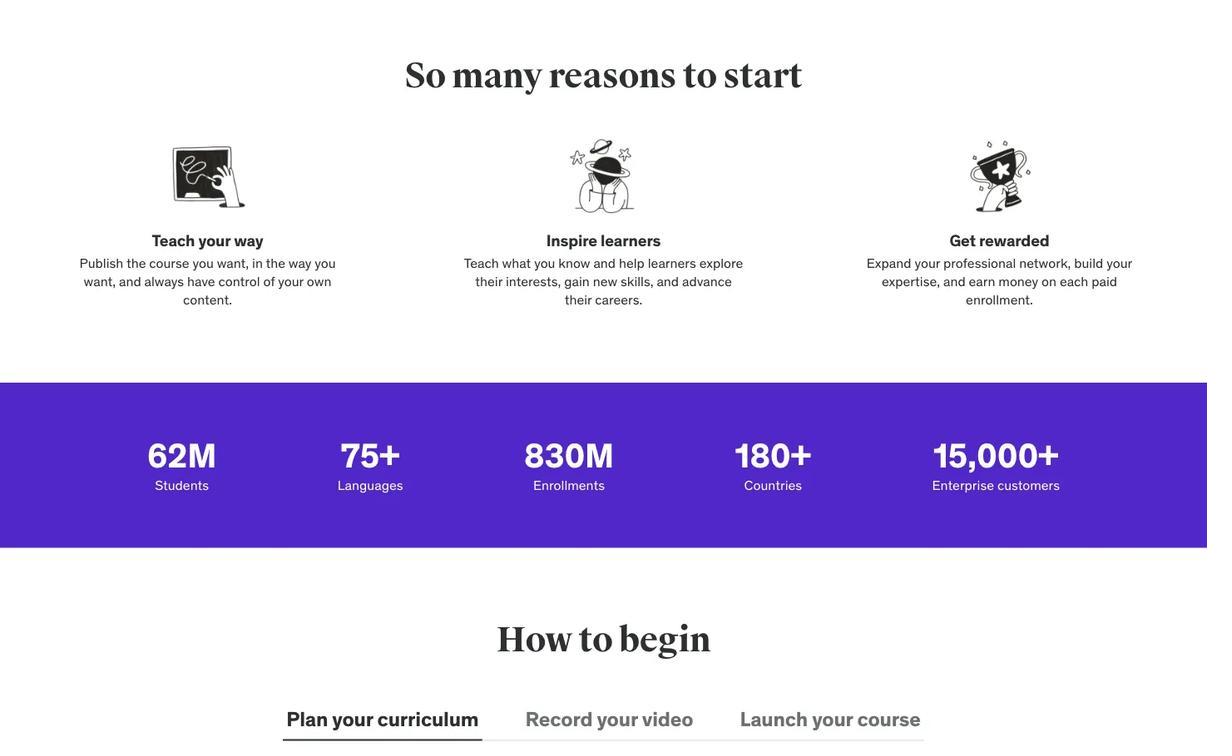 Task type: vqa. For each thing, say whether or not it's contained in the screenshot.
Personal Development Link
no



Task type: locate. For each thing, give the bounding box(es) containing it.
1 horizontal spatial want,
[[217, 254, 249, 271]]

record
[[526, 707, 593, 732]]

your up 'paid'
[[1107, 254, 1133, 271]]

0 horizontal spatial way
[[234, 231, 263, 251]]

1 horizontal spatial way
[[289, 254, 312, 271]]

1 vertical spatial their
[[565, 291, 592, 308]]

their down gain
[[565, 291, 592, 308]]

how
[[497, 619, 573, 662]]

15,000+ enterprise customers
[[933, 435, 1060, 494]]

3 you from the left
[[534, 254, 556, 271]]

the right in
[[266, 254, 285, 271]]

way up own
[[289, 254, 312, 271]]

want, down publish at the left top of page
[[84, 273, 116, 290]]

to
[[683, 54, 717, 97], [579, 619, 613, 662]]

launch
[[740, 707, 808, 732]]

0 horizontal spatial you
[[193, 254, 214, 271]]

get rewarded expand your professional network, build your expertise, and earn money on each paid enrollment.
[[867, 231, 1133, 308]]

and left earn
[[944, 273, 966, 290]]

to right how
[[579, 619, 613, 662]]

you
[[193, 254, 214, 271], [315, 254, 336, 271], [534, 254, 556, 271]]

0 vertical spatial course
[[149, 254, 189, 271]]

your
[[198, 231, 231, 251], [915, 254, 941, 271], [1107, 254, 1133, 271], [278, 273, 304, 290], [332, 707, 373, 732], [597, 707, 638, 732], [812, 707, 853, 732]]

learners up help
[[601, 231, 661, 251]]

2 the from the left
[[266, 254, 285, 271]]

you up own
[[315, 254, 336, 271]]

0 vertical spatial teach
[[152, 231, 195, 251]]

0 horizontal spatial their
[[475, 273, 503, 290]]

1 vertical spatial to
[[579, 619, 613, 662]]

you up "have"
[[193, 254, 214, 271]]

teach up always
[[152, 231, 195, 251]]

1 the from the left
[[126, 254, 146, 271]]

0 vertical spatial learners
[[601, 231, 661, 251]]

and left always
[[119, 273, 141, 290]]

to left start
[[683, 54, 717, 97]]

learners up skills,
[[648, 254, 696, 271]]

830m
[[524, 435, 614, 477]]

tab list
[[283, 699, 924, 741]]

way up in
[[234, 231, 263, 251]]

830m enrollments
[[524, 435, 614, 494]]

explore
[[700, 254, 744, 271]]

new
[[593, 273, 618, 290]]

your up plan your curriculum tab panel
[[597, 707, 638, 732]]

begin
[[619, 619, 711, 662]]

your right launch
[[812, 707, 853, 732]]

enterprise
[[933, 476, 995, 494]]

1 horizontal spatial course
[[858, 707, 921, 732]]

expertise,
[[882, 273, 941, 290]]

money
[[999, 273, 1039, 290]]

have
[[187, 273, 215, 290]]

content.
[[183, 291, 232, 308]]

want,
[[217, 254, 249, 271], [84, 273, 116, 290]]

the up always
[[126, 254, 146, 271]]

learners
[[601, 231, 661, 251], [648, 254, 696, 271]]

1 vertical spatial want,
[[84, 273, 116, 290]]

so many reasons to start
[[405, 54, 803, 97]]

plan
[[286, 707, 328, 732]]

tab list containing plan your curriculum
[[283, 699, 924, 741]]

rewarded
[[980, 231, 1050, 251]]

you up interests, at the top left of page
[[534, 254, 556, 271]]

plan your curriculum button
[[283, 699, 482, 739]]

1 vertical spatial teach
[[464, 254, 499, 271]]

1 horizontal spatial to
[[683, 54, 717, 97]]

2 horizontal spatial you
[[534, 254, 556, 271]]

1 horizontal spatial the
[[266, 254, 285, 271]]

and
[[594, 254, 616, 271], [119, 273, 141, 290], [657, 273, 679, 290], [944, 273, 966, 290]]

the
[[126, 254, 146, 271], [266, 254, 285, 271]]

each
[[1060, 273, 1089, 290]]

1 vertical spatial way
[[289, 254, 312, 271]]

know
[[559, 254, 591, 271]]

1 horizontal spatial teach
[[464, 254, 499, 271]]

teach left what
[[464, 254, 499, 271]]

publish
[[79, 254, 123, 271]]

record your video
[[526, 707, 694, 732]]

your up "have"
[[198, 231, 231, 251]]

1 horizontal spatial you
[[315, 254, 336, 271]]

1 horizontal spatial their
[[565, 291, 592, 308]]

and inside 'get rewarded expand your professional network, build your expertise, and earn money on each paid enrollment.'
[[944, 273, 966, 290]]

2 you from the left
[[315, 254, 336, 271]]

teach inside teach your way publish the course you want, in the way you want, and always have control of your own content.
[[152, 231, 195, 251]]

want, up control
[[217, 254, 249, 271]]

launch your course button
[[737, 699, 924, 739]]

0 horizontal spatial teach
[[152, 231, 195, 251]]

way
[[234, 231, 263, 251], [289, 254, 312, 271]]

1 vertical spatial course
[[858, 707, 921, 732]]

0 vertical spatial want,
[[217, 254, 249, 271]]

teach
[[152, 231, 195, 251], [464, 254, 499, 271]]

plan your curriculum
[[286, 707, 479, 732]]

course
[[149, 254, 189, 271], [858, 707, 921, 732]]

expand
[[867, 254, 912, 271]]

your right of
[[278, 273, 304, 290]]

their down what
[[475, 273, 503, 290]]

0 horizontal spatial the
[[126, 254, 146, 271]]

their
[[475, 273, 503, 290], [565, 291, 592, 308]]

video
[[642, 707, 694, 732]]

0 horizontal spatial course
[[149, 254, 189, 271]]

always
[[144, 273, 184, 290]]

0 vertical spatial their
[[475, 273, 503, 290]]



Task type: describe. For each thing, give the bounding box(es) containing it.
record your video button
[[522, 699, 697, 739]]

control
[[218, 273, 260, 290]]

1 vertical spatial learners
[[648, 254, 696, 271]]

0 horizontal spatial want,
[[84, 273, 116, 290]]

reasons
[[549, 54, 677, 97]]

so
[[405, 54, 446, 97]]

own
[[307, 273, 332, 290]]

in
[[252, 254, 263, 271]]

inspire learners teach what you know and help learners explore their interests, gain new skills, and advance their careers.
[[464, 231, 744, 308]]

75+ languages
[[338, 435, 403, 494]]

enrollments
[[534, 476, 605, 494]]

students
[[155, 476, 209, 494]]

how to begin
[[497, 619, 711, 662]]

many
[[452, 54, 543, 97]]

0 horizontal spatial to
[[579, 619, 613, 662]]

course inside teach your way publish the course you want, in the way you want, and always have control of your own content.
[[149, 254, 189, 271]]

paid
[[1092, 273, 1118, 290]]

on
[[1042, 273, 1057, 290]]

and up new
[[594, 254, 616, 271]]

teach your way publish the course you want, in the way you want, and always have control of your own content.
[[79, 231, 336, 308]]

of
[[263, 273, 275, 290]]

languages
[[338, 476, 403, 494]]

you inside inspire learners teach what you know and help learners explore their interests, gain new skills, and advance their careers.
[[534, 254, 556, 271]]

curriculum
[[378, 707, 479, 732]]

earn
[[969, 273, 996, 290]]

teach inside inspire learners teach what you know and help learners explore their interests, gain new skills, and advance their careers.
[[464, 254, 499, 271]]

plan your curriculum tab panel
[[66, 741, 1141, 747]]

and inside teach your way publish the course you want, in the way you want, and always have control of your own content.
[[119, 273, 141, 290]]

180+ countries
[[735, 435, 812, 494]]

0 vertical spatial way
[[234, 231, 263, 251]]

gain
[[564, 273, 590, 290]]

interests,
[[506, 273, 561, 290]]

countries
[[745, 476, 802, 494]]

62m students
[[147, 435, 217, 494]]

help
[[619, 254, 645, 271]]

get
[[950, 231, 976, 251]]

1 you from the left
[[193, 254, 214, 271]]

62m
[[147, 435, 217, 477]]

15,000+
[[934, 435, 1059, 477]]

skills,
[[621, 273, 654, 290]]

course inside launch your course button
[[858, 707, 921, 732]]

your right plan
[[332, 707, 373, 732]]

network,
[[1020, 254, 1071, 271]]

180+
[[735, 435, 812, 477]]

build
[[1075, 254, 1104, 271]]

and right skills,
[[657, 273, 679, 290]]

0 vertical spatial to
[[683, 54, 717, 97]]

inspire
[[547, 231, 598, 251]]

what
[[502, 254, 531, 271]]

launch your course
[[740, 707, 921, 732]]

75+
[[341, 435, 400, 477]]

enrollment.
[[966, 291, 1034, 308]]

customers
[[998, 476, 1060, 494]]

your up expertise,
[[915, 254, 941, 271]]

advance
[[682, 273, 732, 290]]

your inside button
[[812, 707, 853, 732]]

start
[[723, 54, 803, 97]]

professional
[[944, 254, 1016, 271]]

careers.
[[595, 291, 643, 308]]



